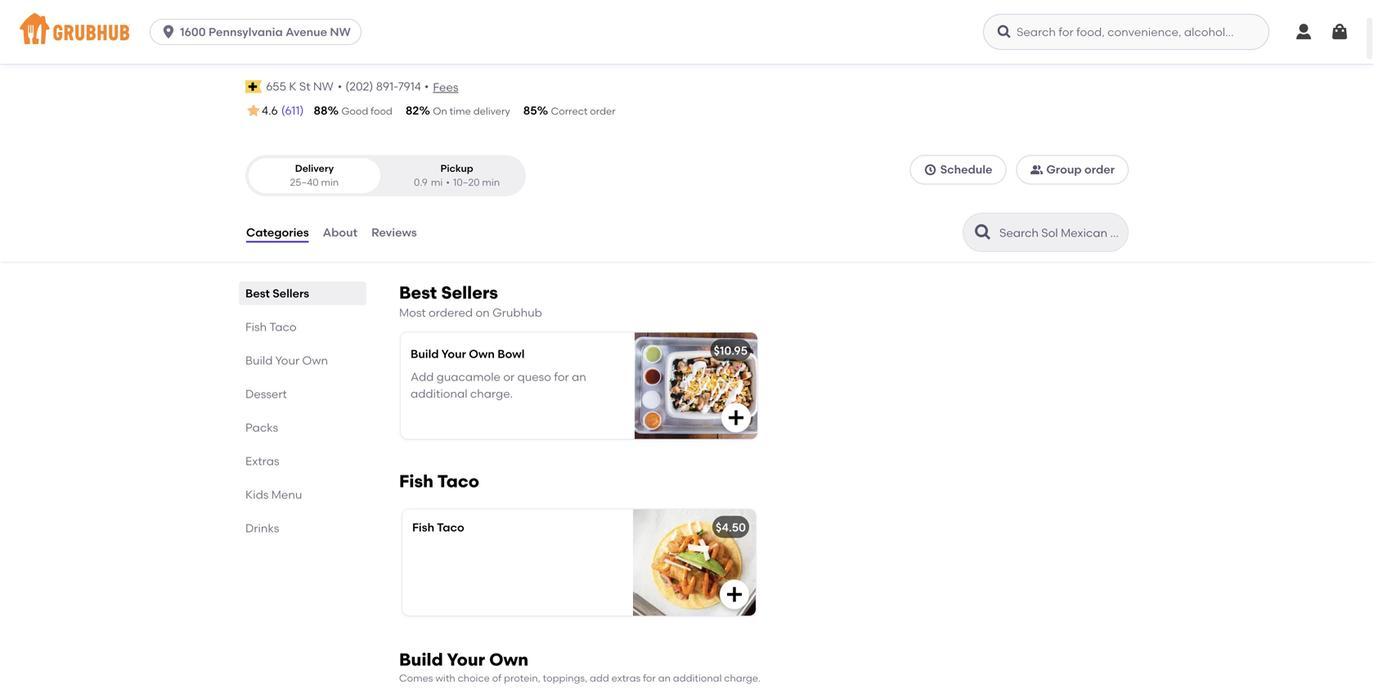 Task type: vqa. For each thing, say whether or not it's contained in the screenshot.


Task type: describe. For each thing, give the bounding box(es) containing it.
schedule button
[[910, 155, 1007, 184]]

extras
[[612, 672, 641, 684]]

pickup
[[441, 162, 474, 174]]

group order button
[[1016, 155, 1129, 184]]

build your own
[[245, 354, 328, 367]]

svg image inside main navigation navigation
[[1330, 22, 1350, 42]]

mi
[[431, 176, 443, 188]]

order for group order
[[1085, 163, 1115, 176]]

on
[[476, 306, 490, 320]]

fees
[[433, 80, 459, 94]]

$4.50
[[716, 520, 746, 534]]

sol mexican grill logo image
[[1059, 0, 1116, 54]]

st
[[299, 80, 310, 93]]

grill
[[388, 40, 435, 67]]

of
[[492, 672, 502, 684]]

on
[[433, 105, 447, 117]]

good
[[342, 105, 368, 117]]

menu
[[271, 488, 302, 502]]

fees button
[[432, 78, 459, 97]]

• (202) 891-7914 • fees
[[338, 80, 459, 94]]

nw for 655 k st nw
[[313, 80, 334, 93]]

about button
[[322, 203, 358, 262]]

1 vertical spatial fish
[[399, 471, 434, 492]]

delivery
[[295, 162, 334, 174]]

1600 pennsylvania avenue nw
[[180, 25, 351, 39]]

0 horizontal spatial •
[[338, 80, 342, 93]]

k
[[289, 80, 297, 93]]

pennsylvania
[[209, 25, 283, 39]]

10–20
[[453, 176, 480, 188]]

svg image inside schedule button
[[924, 163, 937, 176]]

svg image inside 1600 pennsylvania avenue nw button
[[160, 24, 177, 40]]

dessert
[[245, 387, 287, 401]]

(611)
[[281, 103, 304, 117]]

order for correct order
[[590, 105, 616, 117]]

add
[[411, 370, 434, 384]]

85
[[523, 103, 537, 117]]

charge. inside build your own comes with choice of protein, toppings, add extras for an additional charge.
[[724, 672, 761, 684]]

2 vertical spatial taco
[[437, 520, 464, 534]]

1 vertical spatial taco
[[437, 471, 480, 492]]

reviews button
[[371, 203, 418, 262]]

toppings,
[[543, 672, 588, 684]]

655 k st nw button
[[265, 77, 334, 96]]

2 vertical spatial fish taco
[[412, 520, 464, 534]]

own for build your own
[[302, 354, 328, 367]]

people icon image
[[1030, 163, 1043, 176]]

delivery 25–40 min
[[290, 162, 339, 188]]

queso
[[518, 370, 551, 384]]

packs
[[245, 421, 278, 435]]

on time delivery
[[433, 105, 510, 117]]

subscription pass image
[[245, 80, 262, 93]]

additional inside add guacamole or queso for an additional charge.
[[411, 387, 468, 400]]

add
[[590, 672, 609, 684]]

sellers for best sellers most ordered on grubhub
[[441, 282, 498, 303]]

grubhub
[[493, 306, 542, 320]]

1600 pennsylvania avenue nw button
[[150, 19, 368, 45]]

1 horizontal spatial •
[[425, 80, 429, 93]]

schedule
[[941, 163, 993, 176]]

min inside pickup 0.9 mi • 10–20 min
[[482, 176, 500, 188]]

891-
[[376, 80, 398, 93]]

kids
[[245, 488, 269, 502]]

sellers for best sellers
[[273, 286, 309, 300]]

correct
[[551, 105, 588, 117]]

add guacamole or queso for an additional charge.
[[411, 370, 587, 400]]

0 vertical spatial taco
[[269, 320, 297, 334]]

Search for food, convenience, alcohol... search field
[[983, 14, 1270, 50]]

0.9
[[414, 176, 428, 188]]

for inside add guacamole or queso for an additional charge.
[[554, 370, 569, 384]]

655
[[266, 80, 286, 93]]

1600
[[180, 25, 206, 39]]

option group containing delivery 25–40 min
[[245, 155, 526, 196]]

comes
[[399, 672, 433, 684]]

(202) 891-7914 button
[[345, 78, 421, 95]]

1 vertical spatial fish taco
[[399, 471, 480, 492]]

build your own bowl image
[[635, 332, 758, 439]]

88
[[314, 103, 328, 117]]

7914
[[398, 80, 421, 93]]

build your own comes with choice of protein, toppings, add extras for an additional charge.
[[399, 649, 761, 684]]

2 vertical spatial fish
[[412, 520, 435, 534]]



Task type: locate. For each thing, give the bounding box(es) containing it.
nw inside 1600 pennsylvania avenue nw button
[[330, 25, 351, 39]]

an inside build your own comes with choice of protein, toppings, add extras for an additional charge.
[[658, 672, 671, 684]]

delivery
[[474, 105, 510, 117]]

your up dessert on the bottom left of the page
[[275, 354, 300, 367]]

additional inside build your own comes with choice of protein, toppings, add extras for an additional charge.
[[673, 672, 722, 684]]

additional right extras
[[673, 672, 722, 684]]

best for best sellers
[[245, 286, 270, 300]]

1 horizontal spatial svg image
[[1330, 22, 1350, 42]]

for
[[554, 370, 569, 384], [643, 672, 656, 684]]

an inside add guacamole or queso for an additional charge.
[[572, 370, 587, 384]]

•
[[338, 80, 342, 93], [425, 80, 429, 93], [446, 176, 450, 188]]

your inside build your own comes with choice of protein, toppings, add extras for an additional charge.
[[447, 649, 485, 670]]

0 horizontal spatial order
[[590, 105, 616, 117]]

Search Sol Mexican Grill search field
[[998, 225, 1123, 241]]

1 vertical spatial charge.
[[724, 672, 761, 684]]

1 horizontal spatial an
[[658, 672, 671, 684]]

own up guacamole
[[469, 347, 495, 361]]

1 horizontal spatial order
[[1085, 163, 1115, 176]]

0 vertical spatial fish
[[245, 320, 267, 334]]

nw right st
[[313, 80, 334, 93]]

1 horizontal spatial for
[[643, 672, 656, 684]]

choice
[[458, 672, 490, 684]]

sellers
[[441, 282, 498, 303], [273, 286, 309, 300]]

sellers up 'on'
[[441, 282, 498, 303]]

• inside pickup 0.9 mi • 10–20 min
[[446, 176, 450, 188]]

correct order
[[551, 105, 616, 117]]

1 vertical spatial svg image
[[727, 408, 746, 427]]

kids menu
[[245, 488, 302, 502]]

svg image
[[1294, 22, 1314, 42], [160, 24, 177, 40], [997, 24, 1013, 40], [924, 163, 937, 176], [725, 584, 745, 604]]

0 vertical spatial additional
[[411, 387, 468, 400]]

655 k st nw
[[266, 80, 334, 93]]

build for build your own
[[245, 354, 273, 367]]

about
[[323, 225, 358, 239]]

an right extras
[[658, 672, 671, 684]]

min down delivery
[[321, 176, 339, 188]]

an right queso
[[572, 370, 587, 384]]

for inside build your own comes with choice of protein, toppings, add extras for an additional charge.
[[643, 672, 656, 684]]

sellers inside best sellers most ordered on grubhub
[[441, 282, 498, 303]]

good food
[[342, 105, 393, 117]]

an
[[572, 370, 587, 384], [658, 672, 671, 684]]

0 horizontal spatial min
[[321, 176, 339, 188]]

protein,
[[504, 672, 541, 684]]

search icon image
[[974, 223, 993, 242]]

main navigation navigation
[[0, 0, 1375, 64]]

own inside build your own comes with choice of protein, toppings, add extras for an additional charge.
[[489, 649, 529, 670]]

min
[[321, 176, 339, 188], [482, 176, 500, 188]]

1 vertical spatial an
[[658, 672, 671, 684]]

build inside build your own comes with choice of protein, toppings, add extras for an additional charge.
[[399, 649, 443, 670]]

your up guacamole
[[441, 347, 466, 361]]

charge. inside add guacamole or queso for an additional charge.
[[470, 387, 513, 400]]

build up comes
[[399, 649, 443, 670]]

best for best sellers most ordered on grubhub
[[399, 282, 437, 303]]

0 horizontal spatial best
[[245, 286, 270, 300]]

your for build your own bowl
[[441, 347, 466, 361]]

0 horizontal spatial sellers
[[273, 286, 309, 300]]

own
[[469, 347, 495, 361], [302, 354, 328, 367], [489, 649, 529, 670]]

pickup 0.9 mi • 10–20 min
[[414, 162, 500, 188]]

0 horizontal spatial charge.
[[470, 387, 513, 400]]

build your own bowl
[[411, 347, 525, 361]]

0 vertical spatial nw
[[330, 25, 351, 39]]

avenue
[[286, 25, 327, 39]]

sol
[[245, 40, 280, 67]]

1 horizontal spatial best
[[399, 282, 437, 303]]

25–40
[[290, 176, 319, 188]]

your for build your own
[[275, 354, 300, 367]]

or
[[503, 370, 515, 384]]

1 vertical spatial order
[[1085, 163, 1115, 176]]

additional
[[411, 387, 468, 400], [673, 672, 722, 684]]

0 horizontal spatial for
[[554, 370, 569, 384]]

for right extras
[[643, 672, 656, 684]]

$10.95
[[714, 344, 748, 357]]

star icon image
[[245, 102, 262, 119]]

82
[[406, 103, 419, 117]]

your up the choice at the bottom
[[447, 649, 485, 670]]

0 horizontal spatial additional
[[411, 387, 468, 400]]

0 vertical spatial fish taco
[[245, 320, 297, 334]]

best up the most at the top of the page
[[399, 282, 437, 303]]

extras
[[245, 454, 279, 468]]

order inside button
[[1085, 163, 1115, 176]]

mexican
[[286, 40, 382, 67]]

drinks
[[245, 521, 279, 535]]

build
[[411, 347, 439, 361], [245, 354, 273, 367], [399, 649, 443, 670]]

sol mexican grill
[[245, 40, 435, 67]]

nw inside 655 k st nw button
[[313, 80, 334, 93]]

best sellers most ordered on grubhub
[[399, 282, 542, 320]]

2 min from the left
[[482, 176, 500, 188]]

nw for 1600 pennsylvania avenue nw
[[330, 25, 351, 39]]

min inside delivery 25–40 min
[[321, 176, 339, 188]]

svg image
[[1330, 22, 1350, 42], [727, 408, 746, 427]]

build for build your own bowl
[[411, 347, 439, 361]]

categories
[[246, 225, 309, 239]]

order
[[590, 105, 616, 117], [1085, 163, 1115, 176]]

0 vertical spatial svg image
[[1330, 22, 1350, 42]]

0 horizontal spatial svg image
[[727, 408, 746, 427]]

4.6
[[262, 104, 278, 117]]

best sellers
[[245, 286, 309, 300]]

most
[[399, 306, 426, 320]]

taco
[[269, 320, 297, 334], [437, 471, 480, 492], [437, 520, 464, 534]]

1 vertical spatial additional
[[673, 672, 722, 684]]

fish taco image
[[633, 509, 756, 616]]

1 vertical spatial for
[[643, 672, 656, 684]]

0 vertical spatial an
[[572, 370, 587, 384]]

order right correct
[[590, 105, 616, 117]]

own for build your own bowl
[[469, 347, 495, 361]]

build up add
[[411, 347, 439, 361]]

build up dessert on the bottom left of the page
[[245, 354, 273, 367]]

• right mi
[[446, 176, 450, 188]]

min right 10–20
[[482, 176, 500, 188]]

own for build your own comes with choice of protein, toppings, add extras for an additional charge.
[[489, 649, 529, 670]]

0 horizontal spatial an
[[572, 370, 587, 384]]

0 vertical spatial for
[[554, 370, 569, 384]]

0 vertical spatial charge.
[[470, 387, 513, 400]]

your
[[441, 347, 466, 361], [275, 354, 300, 367], [447, 649, 485, 670]]

1 vertical spatial nw
[[313, 80, 334, 93]]

group order
[[1047, 163, 1115, 176]]

0 vertical spatial order
[[590, 105, 616, 117]]

your for build your own comes with choice of protein, toppings, add extras for an additional charge.
[[447, 649, 485, 670]]

2 horizontal spatial •
[[446, 176, 450, 188]]

own up of
[[489, 649, 529, 670]]

own down the best sellers
[[302, 354, 328, 367]]

fish taco
[[245, 320, 297, 334], [399, 471, 480, 492], [412, 520, 464, 534]]

ordered
[[429, 306, 473, 320]]

• left (202)
[[338, 80, 342, 93]]

order right group
[[1085, 163, 1115, 176]]

best inside best sellers most ordered on grubhub
[[399, 282, 437, 303]]

best down the categories 'button'
[[245, 286, 270, 300]]

1 horizontal spatial sellers
[[441, 282, 498, 303]]

time
[[450, 105, 471, 117]]

nw
[[330, 25, 351, 39], [313, 80, 334, 93]]

• right 7914
[[425, 80, 429, 93]]

charge.
[[470, 387, 513, 400], [724, 672, 761, 684]]

sellers down the categories 'button'
[[273, 286, 309, 300]]

(202)
[[345, 80, 373, 93]]

group
[[1047, 163, 1082, 176]]

bowl
[[498, 347, 525, 361]]

fish
[[245, 320, 267, 334], [399, 471, 434, 492], [412, 520, 435, 534]]

guacamole
[[437, 370, 501, 384]]

nw up "sol mexican grill"
[[330, 25, 351, 39]]

categories button
[[245, 203, 310, 262]]

with
[[436, 672, 455, 684]]

best
[[399, 282, 437, 303], [245, 286, 270, 300]]

reviews
[[372, 225, 417, 239]]

1 min from the left
[[321, 176, 339, 188]]

1 horizontal spatial charge.
[[724, 672, 761, 684]]

1 horizontal spatial additional
[[673, 672, 722, 684]]

food
[[371, 105, 393, 117]]

for right queso
[[554, 370, 569, 384]]

option group
[[245, 155, 526, 196]]

additional down add
[[411, 387, 468, 400]]

1 horizontal spatial min
[[482, 176, 500, 188]]



